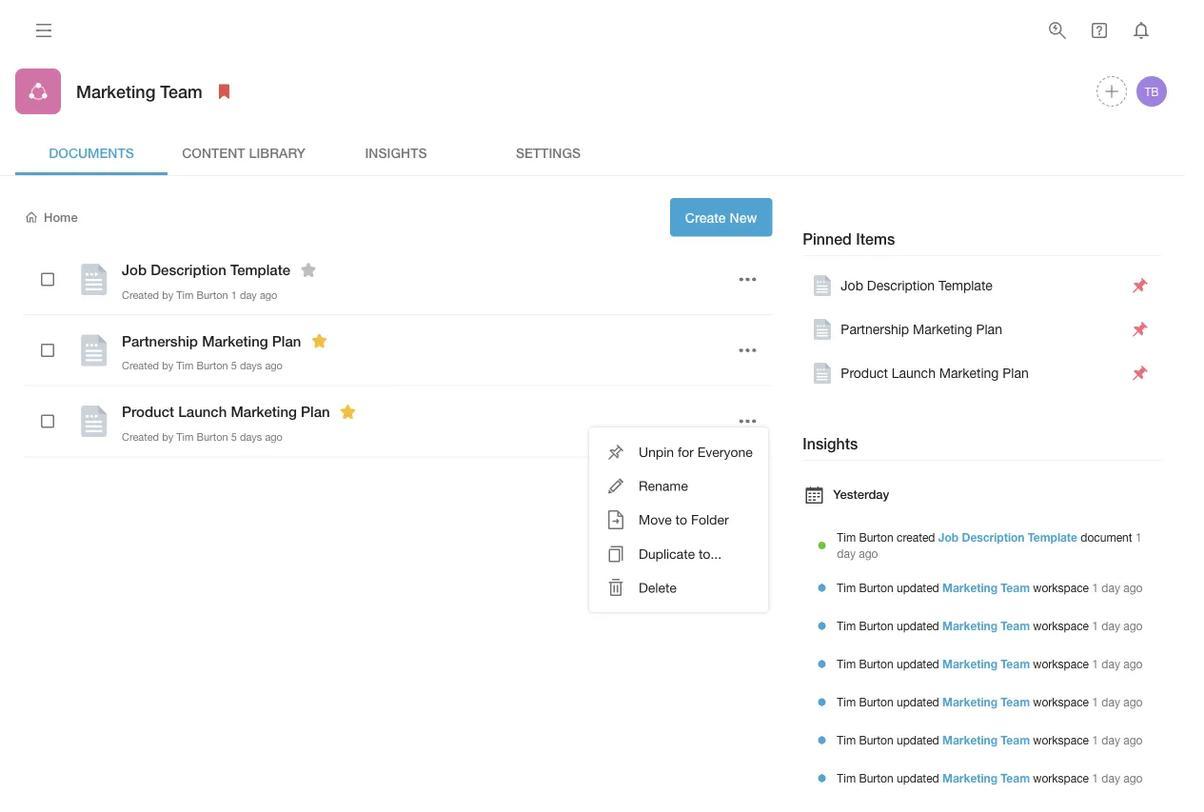 Task type: locate. For each thing, give the bounding box(es) containing it.
1 horizontal spatial partnership
[[841, 322, 910, 337]]

job description template
[[122, 261, 291, 279], [841, 278, 993, 294]]

template left favorite image
[[230, 261, 291, 279]]

2 created from the top
[[122, 360, 159, 372]]

1 horizontal spatial template
[[939, 278, 993, 294]]

description down items at the right
[[868, 278, 935, 294]]

0 vertical spatial job description template link
[[811, 274, 1127, 297]]

pinned
[[803, 230, 852, 248]]

2 marketing team link from the top
[[943, 619, 1031, 633]]

1 vertical spatial launch
[[178, 404, 227, 421]]

4 updated from the top
[[897, 695, 940, 709]]

create new button
[[670, 198, 773, 237]]

1 horizontal spatial product
[[841, 365, 889, 381]]

move to folder
[[639, 512, 729, 528]]

team for fifth marketing team link
[[1001, 734, 1031, 747]]

partnership marketing plan up the product launch marketing plan link
[[841, 322, 1003, 337]]

2 days from the top
[[240, 431, 262, 443]]

team
[[160, 81, 203, 101], [1001, 581, 1031, 595], [1001, 619, 1031, 633], [1001, 657, 1031, 671], [1001, 695, 1031, 709], [1001, 734, 1031, 747], [1001, 772, 1031, 785]]

unpin for everyone button
[[590, 435, 768, 469]]

job description template up created by tim burton 1 day ago
[[122, 261, 291, 279]]

home
[[44, 210, 78, 224]]

2 tim burton updated marketing team workspace 1 day ago from the top
[[838, 619, 1143, 633]]

1 vertical spatial job description template link
[[939, 531, 1078, 544]]

0 vertical spatial product launch marketing plan
[[841, 365, 1029, 381]]

job description template link right created on the bottom right
[[939, 531, 1078, 544]]

tim
[[176, 289, 194, 301], [176, 360, 194, 372], [176, 431, 194, 443], [838, 531, 856, 544], [838, 581, 856, 595], [838, 619, 856, 633], [838, 657, 856, 671], [838, 695, 856, 709], [838, 734, 856, 747], [838, 772, 856, 785]]

1 by from the top
[[162, 289, 174, 301]]

created for product
[[122, 431, 159, 443]]

tab list
[[15, 130, 1171, 175]]

team for second marketing team link from the top of the page
[[1001, 619, 1031, 633]]

3 by from the top
[[162, 431, 174, 443]]

1 vertical spatial product launch marketing plan
[[122, 404, 330, 421]]

2 vertical spatial by
[[162, 431, 174, 443]]

marketing
[[76, 81, 156, 101], [913, 322, 973, 337], [202, 333, 268, 350], [940, 365, 999, 381], [231, 404, 297, 421], [943, 581, 998, 595], [943, 619, 998, 633], [943, 657, 998, 671], [943, 695, 998, 709], [943, 734, 998, 747], [943, 772, 998, 785]]

0 vertical spatial by
[[162, 289, 174, 301]]

0 horizontal spatial remove favorite image
[[308, 330, 331, 353]]

created for job
[[122, 289, 159, 301]]

partnership marketing plan down created by tim burton 1 day ago
[[122, 333, 301, 350]]

library
[[249, 145, 306, 160]]

create new
[[686, 210, 758, 225]]

5 for marketing
[[231, 360, 237, 372]]

1 for second marketing team link from the top of the page
[[1093, 619, 1099, 633]]

description up created by tim burton 1 day ago
[[151, 261, 226, 279]]

template left document
[[1028, 531, 1078, 544]]

1 horizontal spatial launch
[[892, 365, 936, 381]]

3 updated from the top
[[897, 657, 940, 671]]

0 horizontal spatial partnership
[[122, 333, 198, 350]]

new
[[730, 210, 758, 225]]

updated for 4th marketing team link from the bottom of the page
[[897, 657, 940, 671]]

launch
[[892, 365, 936, 381], [178, 404, 227, 421]]

partnership down items at the right
[[841, 322, 910, 337]]

day
[[240, 289, 257, 301], [838, 547, 856, 560], [1102, 581, 1121, 595], [1102, 619, 1121, 633], [1102, 657, 1121, 671], [1102, 695, 1121, 709], [1102, 734, 1121, 747], [1102, 772, 1121, 785]]

description
[[151, 261, 226, 279], [868, 278, 935, 294], [962, 531, 1025, 544]]

0 vertical spatial created
[[122, 289, 159, 301]]

1 vertical spatial created by tim burton 5 days ago
[[122, 431, 283, 443]]

2 updated from the top
[[897, 619, 940, 633]]

1 horizontal spatial remove favorite image
[[337, 401, 360, 424]]

1 vertical spatial product
[[122, 404, 174, 421]]

day for first marketing team link from the top of the page
[[1102, 581, 1121, 595]]

1 tim burton updated marketing team workspace 1 day ago from the top
[[838, 581, 1143, 595]]

1 vertical spatial by
[[162, 360, 174, 372]]

0 horizontal spatial product
[[122, 404, 174, 421]]

partnership marketing plan
[[841, 322, 1003, 337], [122, 333, 301, 350]]

6 tim burton updated marketing team workspace 1 day ago from the top
[[838, 772, 1143, 785]]

1
[[231, 289, 237, 301], [1136, 531, 1143, 544], [1093, 581, 1099, 595], [1093, 619, 1099, 633], [1093, 657, 1099, 671], [1093, 695, 1099, 709], [1093, 734, 1099, 747], [1093, 772, 1099, 785]]

1 vertical spatial days
[[240, 431, 262, 443]]

0 horizontal spatial job description template
[[122, 261, 291, 279]]

5
[[231, 360, 237, 372], [231, 431, 237, 443]]

created by tim burton 1 day ago
[[122, 289, 278, 301]]

3 workspace from the top
[[1034, 657, 1090, 671]]

4 tim burton updated marketing team workspace 1 day ago from the top
[[838, 695, 1143, 709]]

1 created by tim burton 5 days ago from the top
[[122, 360, 283, 372]]

5 tim burton updated marketing team workspace 1 day ago from the top
[[838, 734, 1143, 747]]

created by tim burton 5 days ago
[[122, 360, 283, 372], [122, 431, 283, 443]]

2 created by tim burton 5 days ago from the top
[[122, 431, 283, 443]]

remove favorite image for partnership marketing plan
[[308, 330, 331, 353]]

settings
[[516, 145, 581, 160]]

0 vertical spatial created by tim burton 5 days ago
[[122, 360, 283, 372]]

created by tim burton 5 days ago for marketing
[[122, 360, 283, 372]]

0 horizontal spatial partnership marketing plan
[[122, 333, 301, 350]]

1 vertical spatial 5
[[231, 431, 237, 443]]

insights
[[365, 145, 427, 160], [803, 435, 859, 453]]

duplicate
[[639, 546, 695, 562]]

job description template down items at the right
[[841, 278, 993, 294]]

2 by from the top
[[162, 360, 174, 372]]

by
[[162, 289, 174, 301], [162, 360, 174, 372], [162, 431, 174, 443]]

0 horizontal spatial template
[[230, 261, 291, 279]]

1 for 6th marketing team link from the top
[[1093, 772, 1099, 785]]

job description template link up partnership marketing plan link
[[811, 274, 1127, 297]]

tim burton updated marketing team workspace 1 day ago for first marketing team link from the top of the page
[[838, 581, 1143, 595]]

job
[[122, 261, 147, 279], [841, 278, 864, 294], [939, 531, 959, 544]]

created by tim burton 5 days ago for launch
[[122, 431, 283, 443]]

day for fifth marketing team link
[[1102, 734, 1121, 747]]

partnership
[[841, 322, 910, 337], [122, 333, 198, 350]]

burton
[[197, 289, 228, 301], [197, 360, 228, 372], [197, 431, 228, 443], [860, 531, 894, 544], [860, 581, 894, 595], [860, 619, 894, 633], [860, 657, 894, 671], [860, 695, 894, 709], [860, 734, 894, 747], [860, 772, 894, 785]]

remove favorite image for product launch marketing plan
[[337, 401, 360, 424]]

ago
[[260, 289, 278, 301], [265, 360, 283, 372], [265, 431, 283, 443], [859, 547, 879, 560], [1124, 581, 1143, 595], [1124, 619, 1143, 633], [1124, 657, 1143, 671], [1124, 695, 1143, 709], [1124, 734, 1143, 747], [1124, 772, 1143, 785]]

0 vertical spatial remove favorite image
[[308, 330, 331, 353]]

template
[[230, 261, 291, 279], [939, 278, 993, 294], [1028, 531, 1078, 544]]

job right created on the bottom right
[[939, 531, 959, 544]]

0 horizontal spatial product launch marketing plan
[[122, 404, 330, 421]]

0 vertical spatial insights
[[365, 145, 427, 160]]

days
[[240, 360, 262, 372], [240, 431, 262, 443]]

day for second marketing team link from the top of the page
[[1102, 619, 1121, 633]]

4 workspace from the top
[[1034, 695, 1090, 709]]

1 horizontal spatial insights
[[803, 435, 859, 453]]

1 updated from the top
[[897, 581, 940, 595]]

yesterday
[[834, 487, 890, 501]]

by for partnership
[[162, 360, 174, 372]]

plan
[[977, 322, 1003, 337], [272, 333, 301, 350], [1003, 365, 1029, 381], [301, 404, 330, 421]]

tim burton updated marketing team workspace 1 day ago for fifth marketing team link
[[838, 734, 1143, 747]]

1 days from the top
[[240, 360, 262, 372]]

updated
[[897, 581, 940, 595], [897, 619, 940, 633], [897, 657, 940, 671], [897, 695, 940, 709], [897, 734, 940, 747], [897, 772, 940, 785]]

partnership down created by tim burton 1 day ago
[[122, 333, 198, 350]]

3 created from the top
[[122, 431, 159, 443]]

0 horizontal spatial job
[[122, 261, 147, 279]]

1 for first marketing team link from the top of the page
[[1093, 581, 1099, 595]]

items
[[857, 230, 896, 248]]

team for 4th marketing team link from the bottom of the page
[[1001, 657, 1031, 671]]

3 tim burton updated marketing team workspace 1 day ago from the top
[[838, 657, 1143, 671]]

1 horizontal spatial job description template
[[841, 278, 993, 294]]

0 vertical spatial 5
[[231, 360, 237, 372]]

remove favorite image
[[308, 330, 331, 353], [337, 401, 360, 424]]

6 updated from the top
[[897, 772, 940, 785]]

template up partnership marketing plan link
[[939, 278, 993, 294]]

1 vertical spatial remove favorite image
[[337, 401, 360, 424]]

tim burton updated marketing team workspace 1 day ago
[[838, 581, 1143, 595], [838, 619, 1143, 633], [838, 657, 1143, 671], [838, 695, 1143, 709], [838, 734, 1143, 747], [838, 772, 1143, 785]]

created
[[122, 289, 159, 301], [122, 360, 159, 372], [122, 431, 159, 443]]

to
[[676, 512, 688, 528]]

2 5 from the top
[[231, 431, 237, 443]]

5 for launch
[[231, 431, 237, 443]]

created for partnership
[[122, 360, 159, 372]]

product
[[841, 365, 889, 381], [122, 404, 174, 421]]

1 vertical spatial insights
[[803, 435, 859, 453]]

1 vertical spatial created
[[122, 360, 159, 372]]

1 marketing team link from the top
[[943, 581, 1031, 595]]

created
[[897, 531, 936, 544]]

2 vertical spatial created
[[122, 431, 159, 443]]

job up created by tim burton 1 day ago
[[122, 261, 147, 279]]

job description template link
[[811, 274, 1127, 297], [939, 531, 1078, 544]]

description right created on the bottom right
[[962, 531, 1025, 544]]

job down pinned items
[[841, 278, 864, 294]]

workspace
[[1034, 581, 1090, 595], [1034, 619, 1090, 633], [1034, 657, 1090, 671], [1034, 695, 1090, 709], [1034, 734, 1090, 747], [1034, 772, 1090, 785]]

2 horizontal spatial template
[[1028, 531, 1078, 544]]

content library link
[[168, 130, 320, 175]]

updated for second marketing team link from the top of the page
[[897, 619, 940, 633]]

tb button
[[1134, 73, 1171, 110]]

documents link
[[15, 130, 168, 175]]

marketing team link
[[943, 581, 1031, 595], [943, 619, 1031, 633], [943, 657, 1031, 671], [943, 695, 1031, 709], [943, 734, 1031, 747], [943, 772, 1031, 785]]

5 updated from the top
[[897, 734, 940, 747]]

1 for 4th marketing team link from the bottom of the page
[[1093, 657, 1099, 671]]

day for 3rd marketing team link from the bottom of the page
[[1102, 695, 1121, 709]]

1 5 from the top
[[231, 360, 237, 372]]

0 horizontal spatial description
[[151, 261, 226, 279]]

1 horizontal spatial product launch marketing plan
[[841, 365, 1029, 381]]

document
[[1081, 531, 1133, 544]]

content library
[[182, 145, 306, 160]]

1 horizontal spatial job
[[841, 278, 864, 294]]

0 vertical spatial days
[[240, 360, 262, 372]]

remove bookmark image
[[213, 80, 236, 103]]

unpin
[[639, 444, 674, 460]]

1 created from the top
[[122, 289, 159, 301]]

product launch marketing plan
[[841, 365, 1029, 381], [122, 404, 330, 421]]

team for 6th marketing team link from the top
[[1001, 772, 1031, 785]]



Task type: describe. For each thing, give the bounding box(es) containing it.
folder
[[691, 512, 729, 528]]

tim burton updated marketing team workspace 1 day ago for second marketing team link from the top of the page
[[838, 619, 1143, 633]]

0 horizontal spatial launch
[[178, 404, 227, 421]]

1 horizontal spatial description
[[868, 278, 935, 294]]

rename
[[639, 478, 689, 494]]

favorite image
[[297, 259, 320, 281]]

1 day ago
[[838, 531, 1143, 560]]

day for 4th marketing team link from the bottom of the page
[[1102, 657, 1121, 671]]

by for product
[[162, 431, 174, 443]]

insights link
[[320, 130, 472, 175]]

job description template inside job description template link
[[841, 278, 993, 294]]

documents
[[49, 145, 134, 160]]

tim burton updated marketing team workspace 1 day ago for 3rd marketing team link from the bottom of the page
[[838, 695, 1143, 709]]

everyone
[[698, 444, 753, 460]]

team for first marketing team link from the top of the page
[[1001, 581, 1031, 595]]

for
[[678, 444, 694, 460]]

delete button
[[590, 571, 768, 605]]

home link
[[23, 209, 78, 226]]

move
[[639, 512, 672, 528]]

updated for first marketing team link from the top of the page
[[897, 581, 940, 595]]

updated for 6th marketing team link from the top
[[897, 772, 940, 785]]

tim burton updated marketing team workspace 1 day ago for 6th marketing team link from the top
[[838, 772, 1143, 785]]

unpin for everyone
[[639, 444, 753, 460]]

create
[[686, 210, 726, 225]]

1 for fifth marketing team link
[[1093, 734, 1099, 747]]

2 horizontal spatial job
[[939, 531, 959, 544]]

settings link
[[472, 130, 625, 175]]

1 horizontal spatial partnership marketing plan
[[841, 322, 1003, 337]]

0 horizontal spatial insights
[[365, 145, 427, 160]]

day for 6th marketing team link from the top
[[1102, 772, 1121, 785]]

0 vertical spatial product
[[841, 365, 889, 381]]

5 workspace from the top
[[1034, 734, 1090, 747]]

by for job
[[162, 289, 174, 301]]

team for 3rd marketing team link from the bottom of the page
[[1001, 695, 1031, 709]]

content
[[182, 145, 245, 160]]

6 workspace from the top
[[1034, 772, 1090, 785]]

pinned items
[[803, 230, 896, 248]]

1 workspace from the top
[[1034, 581, 1090, 595]]

ago inside 1 day ago
[[859, 547, 879, 560]]

to...
[[699, 546, 722, 562]]

tim burton created job description template document
[[838, 531, 1133, 544]]

duplicate to... button
[[590, 537, 768, 571]]

days for plan
[[240, 360, 262, 372]]

product launch marketing plan link
[[811, 362, 1127, 385]]

4 marketing team link from the top
[[943, 695, 1031, 709]]

updated for 3rd marketing team link from the bottom of the page
[[897, 695, 940, 709]]

marketing team
[[76, 81, 203, 101]]

2 horizontal spatial description
[[962, 531, 1025, 544]]

move to folder button
[[590, 503, 768, 537]]

days for marketing
[[240, 431, 262, 443]]

tb
[[1145, 85, 1160, 98]]

3 marketing team link from the top
[[943, 657, 1031, 671]]

5 marketing team link from the top
[[943, 734, 1031, 747]]

tab list containing documents
[[15, 130, 1171, 175]]

1 for 3rd marketing team link from the bottom of the page
[[1093, 695, 1099, 709]]

updated for fifth marketing team link
[[897, 734, 940, 747]]

day inside 1 day ago
[[838, 547, 856, 560]]

duplicate to...
[[639, 546, 722, 562]]

2 workspace from the top
[[1034, 619, 1090, 633]]

1 inside 1 day ago
[[1136, 531, 1143, 544]]

rename button
[[590, 469, 768, 503]]

tim burton updated marketing team workspace 1 day ago for 4th marketing team link from the bottom of the page
[[838, 657, 1143, 671]]

6 marketing team link from the top
[[943, 772, 1031, 785]]

0 vertical spatial launch
[[892, 365, 936, 381]]

partnership marketing plan link
[[811, 318, 1127, 341]]

delete
[[639, 580, 677, 596]]



Task type: vqa. For each thing, say whether or not it's contained in the screenshot.


